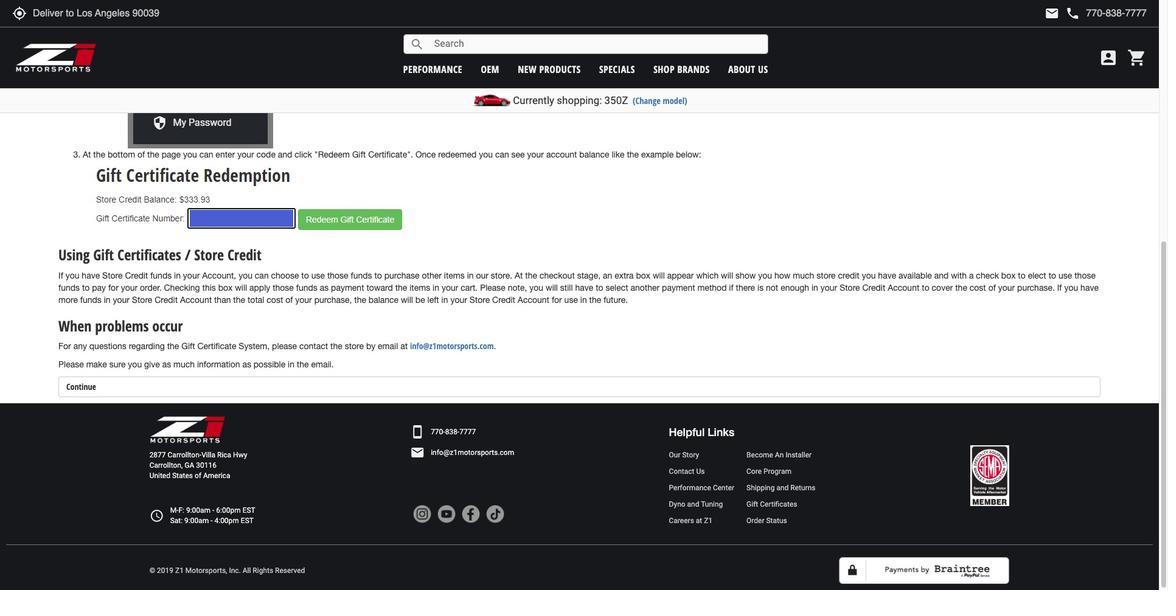 Task type: describe. For each thing, give the bounding box(es) containing it.
my_location
[[12, 6, 27, 21]]

and left the click
[[278, 150, 292, 160]]

note,
[[508, 283, 527, 293]]

shipping
[[747, 484, 775, 492]]

oem
[[481, 62, 500, 76]]

code
[[257, 150, 276, 160]]

account_box link
[[1096, 48, 1122, 68]]

contact us
[[669, 467, 705, 476]]

the left the page
[[147, 150, 159, 160]]

©
[[149, 566, 155, 575]]

2877
[[149, 451, 166, 459]]

will down checkout
[[546, 283, 558, 293]]

ga
[[185, 461, 194, 470]]

and inside using gift certificates / store credit if you have store credit funds in your account, you can choose to use those funds to purchase other items in our store. at the checkout stage, an extra box will appear which will show you how much store credit you have available and with a check box to elect to use those funds to pay for your order. checking this box will apply those funds as payment toward the items in your cart. please note, you will still have to select another payment method if there is not enough in your store credit account to cover the cost of your purchase. if you have more funds in your store credit account than the total cost of your purchase, the balance will be left in your store credit account for use in the future.
[[935, 271, 949, 280]]

1 vertical spatial -
[[211, 517, 213, 525]]

funds down pay at the top of the page
[[80, 295, 102, 305]]

770-
[[431, 428, 445, 436]]

1 vertical spatial est
[[241, 517, 254, 525]]

phone link
[[1066, 6, 1147, 21]]

tuning
[[701, 500, 723, 509]]

become an installer
[[747, 451, 812, 459]]

the up note,
[[525, 271, 537, 280]]

mail phone
[[1045, 6, 1081, 21]]

you up apply
[[239, 271, 253, 280]]

4:00pm
[[215, 517, 239, 525]]

have left available
[[878, 271, 897, 280]]

2 horizontal spatial box
[[1002, 271, 1016, 280]]

returns
[[791, 484, 816, 492]]

in left "our" on the top left
[[467, 271, 474, 280]]

careers
[[669, 517, 694, 525]]

become
[[747, 451, 774, 459]]

/
[[185, 245, 191, 265]]

order
[[747, 517, 765, 525]]

left
[[428, 295, 439, 305]]

rica
[[217, 451, 231, 459]]

0 horizontal spatial account
[[180, 295, 212, 305]]

tiktok link image
[[486, 505, 505, 524]]

performance center link
[[669, 483, 735, 494]]

shop
[[654, 62, 675, 76]]

email inside for any questions regarding the gift certificate system, please contact the store by email at info@z1motorsports.com .
[[378, 342, 398, 351]]

0 horizontal spatial please
[[58, 360, 84, 370]]

to right "elect"
[[1049, 271, 1057, 280]]

stage,
[[577, 271, 601, 280]]

funds up order.
[[150, 271, 172, 280]]

order status link
[[747, 516, 816, 527]]

have up pay at the top of the page
[[82, 271, 100, 280]]

to down available
[[922, 283, 930, 293]]

store down credit
[[840, 283, 860, 293]]

0 horizontal spatial for
[[108, 283, 119, 293]]

gift inside using gift certificates / store credit if you have store credit funds in your account, you can choose to use those funds to purchase other items in our store. at the checkout stage, an extra box will appear which will show you how much store credit you have available and with a check box to elect to use those funds to pay for your order. checking this box will apply those funds as payment toward the items in your cart. please note, you will still have to select another payment method if there is not enough in your store credit account to cover the cost of your purchase. if you have more funds in your store credit account than the total cost of your purchase, the balance will be left in your store credit account for use in the future.
[[93, 245, 114, 265]]

funds down 'choose'
[[296, 283, 318, 293]]

our
[[669, 451, 681, 459]]

0 vertical spatial -
[[212, 506, 214, 515]]

m-
[[170, 506, 179, 515]]

enough
[[781, 283, 810, 293]]

youtube link image
[[438, 505, 456, 524]]

order status
[[747, 517, 787, 525]]

certificate".
[[368, 150, 413, 160]]

your up checking
[[183, 271, 200, 280]]

z1 company logo image
[[149, 416, 226, 444]]

your left order.
[[121, 283, 138, 293]]

problems
[[95, 316, 149, 336]]

the down purchase
[[395, 283, 407, 293]]

1 vertical spatial 9:00am
[[184, 517, 209, 525]]

1 horizontal spatial as
[[242, 360, 251, 370]]

the right contact
[[331, 342, 343, 351]]

reserved
[[275, 566, 305, 575]]

of inside 2877 carrollton-villa rica hwy carrollton, ga 30116 united states of america
[[195, 472, 201, 480]]

you right redeemed
[[479, 150, 493, 160]]

helpful
[[669, 426, 705, 439]]

other
[[422, 271, 442, 280]]

much inside using gift certificates / store credit if you have store credit funds in your account, you can choose to use those funds to purchase other items in our store. at the checkout stage, an extra box will appear which will show you how much store credit you have available and with a check box to elect to use those funds to pay for your order. checking this box will apply those funds as payment toward the items in your cart. please note, you will still have to select another payment method if there is not enough in your store credit account to cover the cost of your purchase. if you have more funds in your store credit account than the total cost of your purchase, the balance will be left in your store credit account for use in the future.
[[793, 271, 815, 280]]

6:00pm
[[216, 506, 241, 515]]

redeemed
[[438, 150, 477, 160]]

currently
[[513, 94, 555, 107]]

to up toward at top left
[[375, 271, 382, 280]]

when
[[58, 316, 92, 336]]

cart.
[[461, 283, 478, 293]]

links
[[708, 426, 735, 439]]

funds up toward at top left
[[351, 271, 372, 280]]

how
[[775, 271, 791, 280]]

in up checking
[[174, 271, 181, 280]]

(change
[[633, 95, 661, 107]]

products
[[540, 62, 581, 76]]

performance center
[[669, 484, 735, 492]]

0 vertical spatial info@z1motorsports.com
[[410, 340, 494, 352]]

in down pay at the top of the page
[[104, 295, 111, 305]]

inc.
[[229, 566, 241, 575]]

1 vertical spatial much
[[173, 360, 195, 370]]

to left "elect"
[[1018, 271, 1026, 280]]

the left the future.
[[590, 295, 602, 305]]

page
[[162, 150, 181, 160]]

0 horizontal spatial if
[[58, 271, 63, 280]]

have down stage,
[[575, 283, 594, 293]]

using gift certificates / store credit if you have store credit funds in your account, you can choose to use those funds to purchase other items in our store. at the checkout stage, an extra box will appear which will show you how much store credit you have available and with a check box to elect to use those funds to pay for your order. checking this box will apply those funds as payment toward the items in your cart. please note, you will still have to select another payment method if there is not enough in your store credit account to cover the cost of your purchase. if you have more funds in your store credit account than the total cost of your purchase, the balance will be left in your store credit account for use in the future.
[[58, 245, 1099, 305]]

account,
[[202, 271, 236, 280]]

program
[[764, 467, 792, 476]]

1 vertical spatial items
[[410, 283, 430, 293]]

bottom
[[108, 150, 135, 160]]

have right purchase.
[[1081, 283, 1099, 293]]

enter
[[216, 150, 235, 160]]

0 vertical spatial est
[[243, 506, 255, 515]]

0 horizontal spatial as
[[162, 360, 171, 370]]

gift certificates
[[747, 500, 798, 509]]

purchase.
[[1018, 283, 1055, 293]]

purchase,
[[314, 295, 352, 305]]

which
[[697, 271, 719, 280]]

core
[[747, 467, 762, 476]]

info@z1motorsports.com inside email info@z1motorsports.com
[[431, 448, 514, 457]]

in up left
[[433, 283, 439, 293]]

states
[[172, 472, 193, 480]]

in right left
[[442, 295, 448, 305]]

1 vertical spatial for
[[552, 295, 562, 305]]

become an installer link
[[747, 450, 816, 461]]

will up another
[[653, 271, 665, 280]]

email.
[[311, 360, 334, 370]]

2 payment from the left
[[662, 283, 695, 293]]

the left bottom
[[93, 150, 105, 160]]

please
[[272, 342, 297, 351]]

brands
[[678, 62, 710, 76]]

will left be
[[401, 295, 413, 305]]

you right the page
[[183, 150, 197, 160]]

in right enough
[[812, 283, 819, 293]]

in down stage,
[[581, 295, 587, 305]]

to left pay at the top of the page
[[82, 283, 90, 293]]

2 horizontal spatial account
[[888, 283, 920, 293]]

specials link
[[599, 62, 635, 76]]

your left purchase,
[[295, 295, 312, 305]]

the down occur
[[167, 342, 179, 351]]

see
[[512, 150, 525, 160]]

contact
[[299, 342, 328, 351]]

all
[[243, 566, 251, 575]]

1 horizontal spatial cost
[[970, 283, 986, 293]]

core program link
[[747, 467, 816, 477]]

questions
[[89, 342, 126, 351]]

is
[[758, 283, 764, 293]]

you down using on the top left of the page
[[66, 271, 79, 280]]

your left code
[[237, 150, 254, 160]]

certificate
[[197, 342, 236, 351]]

1 horizontal spatial box
[[636, 271, 651, 280]]

you right credit
[[862, 271, 876, 280]]

currently shopping: 350z (change model)
[[513, 94, 688, 107]]

continue
[[66, 381, 96, 393]]

shipping and returns
[[747, 484, 816, 492]]

Search search field
[[425, 35, 768, 54]]

united
[[149, 472, 170, 480]]

phone
[[1066, 6, 1081, 21]]

about
[[729, 62, 756, 76]]

example
[[641, 150, 674, 160]]

(change model) link
[[633, 95, 688, 107]]

dyno and tuning link
[[669, 500, 735, 510]]

1 horizontal spatial items
[[444, 271, 465, 280]]

1 horizontal spatial use
[[565, 295, 578, 305]]

carrollton-
[[168, 451, 202, 459]]

store.
[[491, 271, 513, 280]]

email info@z1motorsports.com
[[410, 446, 514, 460]]

you up is
[[759, 271, 772, 280]]

you left give
[[128, 360, 142, 370]]

this
[[202, 283, 216, 293]]



Task type: vqa. For each thing, say whether or not it's contained in the screenshot.
Coupler
no



Task type: locate. For each thing, give the bounding box(es) containing it.
cost right total
[[267, 295, 283, 305]]

about us link
[[729, 62, 769, 76]]

helpful links
[[669, 426, 735, 439]]

1 horizontal spatial much
[[793, 271, 815, 280]]

1 vertical spatial at
[[515, 271, 523, 280]]

much right give
[[173, 360, 195, 370]]

an
[[603, 271, 612, 280]]

total
[[248, 295, 264, 305]]

store down the cart.
[[470, 295, 490, 305]]

1 vertical spatial cost
[[267, 295, 283, 305]]

another
[[631, 283, 660, 293]]

certificates inside using gift certificates / store credit if you have store credit funds in your account, you can choose to use those funds to purchase other items in our store. at the checkout stage, an extra box will appear which will show you how much store credit you have available and with a check box to elect to use those funds to pay for your order. checking this box will apply those funds as payment toward the items in your cart. please note, you will still have to select another payment method if there is not enough in your store credit account to cover the cost of your purchase. if you have more funds in your store credit account than the total cost of your purchase, the balance will be left in your store credit account for use in the future.
[[118, 245, 181, 265]]

pay
[[92, 283, 106, 293]]

z1 motorsports logo image
[[15, 43, 97, 73]]

- left the '6:00pm' at the left
[[212, 506, 214, 515]]

give
[[144, 360, 160, 370]]

838-
[[445, 428, 460, 436]]

us right about
[[758, 62, 769, 76]]

shopping_cart
[[1128, 48, 1147, 68]]

sat:
[[170, 517, 183, 525]]

- left 4:00pm
[[211, 517, 213, 525]]

f:
[[179, 506, 184, 515]]

motorsports,
[[186, 566, 227, 575]]

us for about us
[[758, 62, 769, 76]]

status
[[767, 517, 787, 525]]

as up purchase,
[[320, 283, 329, 293]]

regarding
[[129, 342, 165, 351]]

use right "elect"
[[1059, 271, 1073, 280]]

use up purchase,
[[311, 271, 325, 280]]

center
[[713, 484, 735, 492]]

certificates down shipping and returns link
[[760, 500, 798, 509]]

about us
[[729, 62, 769, 76]]

0 vertical spatial items
[[444, 271, 465, 280]]

contact us link
[[669, 467, 735, 477]]

can up apply
[[255, 271, 269, 280]]

at up note,
[[515, 271, 523, 280]]

0 horizontal spatial balance
[[369, 295, 399, 305]]

info@z1motorsports.com link for email info@z1motorsports.com
[[431, 448, 514, 458]]

0 horizontal spatial much
[[173, 360, 195, 370]]

certificates up order.
[[118, 245, 181, 265]]

0 horizontal spatial z1
[[175, 566, 184, 575]]

your down the cart.
[[451, 295, 467, 305]]

elect
[[1028, 271, 1047, 280]]

account
[[546, 150, 577, 160]]

below:
[[676, 150, 701, 160]]

0 vertical spatial us
[[758, 62, 769, 76]]

0 horizontal spatial cost
[[267, 295, 283, 305]]

performance link
[[403, 62, 463, 76]]

your down check at the top
[[999, 283, 1015, 293]]

use
[[311, 271, 325, 280], [1059, 271, 1073, 280], [565, 295, 578, 305]]

0 vertical spatial if
[[58, 271, 63, 280]]

payment down appear
[[662, 283, 695, 293]]

store down order.
[[132, 295, 152, 305]]

new
[[518, 62, 537, 76]]

1 horizontal spatial at
[[696, 517, 703, 525]]

1 horizontal spatial for
[[552, 295, 562, 305]]

0 horizontal spatial at
[[83, 150, 91, 160]]

0 horizontal spatial those
[[273, 283, 294, 293]]

0 vertical spatial certificates
[[118, 245, 181, 265]]

est right 4:00pm
[[241, 517, 254, 525]]

of right bottom
[[138, 150, 145, 160]]

info@z1motorsports.com down left
[[410, 340, 494, 352]]

can left enter on the left
[[199, 150, 213, 160]]

balance left like
[[580, 150, 610, 160]]

0 horizontal spatial can
[[199, 150, 213, 160]]

box right check at the top
[[1002, 271, 1016, 280]]

1 horizontal spatial us
[[758, 62, 769, 76]]

the left total
[[233, 295, 245, 305]]

1 horizontal spatial can
[[255, 271, 269, 280]]

at inside using gift certificates / store credit if you have store credit funds in your account, you can choose to use those funds to purchase other items in our store. at the checkout stage, an extra box will appear which will show you how much store credit you have available and with a check box to elect to use those funds to pay for your order. checking this box will apply those funds as payment toward the items in your cart. please note, you will still have to select another payment method if there is not enough in your store credit account to cover the cost of your purchase. if you have more funds in your store credit account than the total cost of your purchase, the balance will be left in your store credit account for use in the future.
[[515, 271, 523, 280]]

0 vertical spatial balance
[[580, 150, 610, 160]]

certificates inside gift certificates link
[[760, 500, 798, 509]]

1 vertical spatial at
[[696, 517, 703, 525]]

info@z1motorsports.com link for .
[[410, 340, 494, 352]]

1 horizontal spatial certificates
[[760, 500, 798, 509]]

you right purchase.
[[1065, 283, 1079, 293]]

info@z1motorsports.com link down 7777 at the bottom left of page
[[431, 448, 514, 458]]

1 horizontal spatial those
[[327, 271, 349, 280]]

z1 right 2019
[[175, 566, 184, 575]]

30116
[[196, 461, 217, 470]]

1 horizontal spatial store
[[817, 271, 836, 280]]

store inside for any questions regarding the gift certificate system, please contact the store by email at info@z1motorsports.com .
[[345, 342, 364, 351]]

© 2019 z1 motorsports, inc. all rights reserved
[[149, 566, 305, 575]]

checkout
[[540, 271, 575, 280]]

2 horizontal spatial can
[[495, 150, 509, 160]]

0 horizontal spatial store
[[345, 342, 364, 351]]

z1 for 2019
[[175, 566, 184, 575]]

sema member logo image
[[971, 445, 1010, 506]]

gift up order
[[747, 500, 758, 509]]

funds up the more
[[58, 283, 80, 293]]

store left credit
[[817, 271, 836, 280]]

0 horizontal spatial box
[[218, 283, 233, 293]]

7777
[[460, 428, 476, 436]]

shopping:
[[557, 94, 602, 107]]

you right note,
[[530, 283, 544, 293]]

store right /
[[194, 245, 224, 265]]

careers at z1 link
[[669, 516, 735, 527]]

method
[[698, 283, 727, 293]]

1 vertical spatial email
[[410, 446, 425, 460]]

your right see
[[527, 150, 544, 160]]

available
[[899, 271, 932, 280]]

0 vertical spatial 9:00am
[[186, 506, 211, 515]]

you
[[183, 150, 197, 160], [479, 150, 493, 160], [66, 271, 79, 280], [239, 271, 253, 280], [759, 271, 772, 280], [862, 271, 876, 280], [530, 283, 544, 293], [1065, 283, 1079, 293], [128, 360, 142, 370]]

of
[[138, 150, 145, 160], [989, 283, 996, 293], [286, 295, 293, 305], [195, 472, 201, 480]]

shopping_cart link
[[1125, 48, 1147, 68]]

0 horizontal spatial email
[[378, 342, 398, 351]]

an
[[775, 451, 784, 459]]

check
[[976, 271, 999, 280]]

make
[[86, 360, 107, 370]]

smartphone
[[410, 425, 425, 440]]

installer
[[786, 451, 812, 459]]

those up purchase,
[[327, 271, 349, 280]]

2 horizontal spatial as
[[320, 283, 329, 293]]

new products
[[518, 62, 581, 76]]

to right 'choose'
[[301, 271, 309, 280]]

gift
[[352, 150, 366, 160], [93, 245, 114, 265], [182, 342, 195, 351], [747, 500, 758, 509]]

1 horizontal spatial payment
[[662, 283, 695, 293]]

0 vertical spatial at
[[83, 150, 91, 160]]

0 horizontal spatial use
[[311, 271, 325, 280]]

can
[[199, 150, 213, 160], [495, 150, 509, 160], [255, 271, 269, 280]]

shop brands
[[654, 62, 710, 76]]

as inside using gift certificates / store credit if you have store credit funds in your account, you can choose to use those funds to purchase other items in our store. at the checkout stage, an extra box will appear which will show you how much store credit you have available and with a check box to elect to use those funds to pay for your order. checking this box will apply those funds as payment toward the items in your cart. please note, you will still have to select another payment method if there is not enough in your store credit account to cover the cost of your purchase. if you have more funds in your store credit account than the total cost of your purchase, the balance will be left in your store credit account for use in the future.
[[320, 283, 329, 293]]

the left email.
[[297, 360, 309, 370]]

0 vertical spatial at
[[401, 342, 408, 351]]

1 horizontal spatial please
[[480, 283, 506, 293]]

1 payment from the left
[[331, 283, 364, 293]]

for any questions regarding the gift certificate system, please contact the store by email at info@z1motorsports.com .
[[58, 340, 496, 352]]

and right dyno
[[687, 500, 700, 509]]

please down store.
[[480, 283, 506, 293]]

please make sure you give as much information as possible in the email.
[[58, 360, 334, 370]]

instagram link image
[[413, 505, 432, 524]]

store left by
[[345, 342, 364, 351]]

those right "elect"
[[1075, 271, 1096, 280]]

1 vertical spatial info@z1motorsports.com
[[431, 448, 514, 457]]

those down 'choose'
[[273, 283, 294, 293]]

0 horizontal spatial certificates
[[118, 245, 181, 265]]

1 horizontal spatial at
[[515, 271, 523, 280]]

us for contact us
[[697, 467, 705, 476]]

as down system,
[[242, 360, 251, 370]]

your right enough
[[821, 283, 838, 293]]

2 horizontal spatial use
[[1059, 271, 1073, 280]]

balance down toward at top left
[[369, 295, 399, 305]]

information
[[197, 360, 240, 370]]

will
[[653, 271, 665, 280], [721, 271, 733, 280], [235, 283, 247, 293], [546, 283, 558, 293], [401, 295, 413, 305]]

0 horizontal spatial at
[[401, 342, 408, 351]]

appear
[[667, 271, 694, 280]]

1 horizontal spatial account
[[518, 295, 550, 305]]

0 vertical spatial much
[[793, 271, 815, 280]]

payment
[[331, 283, 364, 293], [662, 283, 695, 293]]

if down using on the top left of the page
[[58, 271, 63, 280]]

not
[[766, 283, 779, 293]]

dyno and tuning
[[669, 500, 723, 509]]

payment up purchase,
[[331, 283, 364, 293]]

for right pay at the top of the page
[[108, 283, 119, 293]]

1 vertical spatial balance
[[369, 295, 399, 305]]

z1 for at
[[704, 517, 713, 525]]

your
[[237, 150, 254, 160], [527, 150, 544, 160], [183, 271, 200, 280], [121, 283, 138, 293], [442, 283, 459, 293], [821, 283, 838, 293], [999, 283, 1015, 293], [113, 295, 130, 305], [295, 295, 312, 305], [451, 295, 467, 305]]

will left apply
[[235, 283, 247, 293]]

system,
[[239, 342, 270, 351]]

those
[[327, 271, 349, 280], [1075, 271, 1096, 280], [273, 283, 294, 293]]

0 vertical spatial info@z1motorsports.com link
[[410, 340, 494, 352]]

1 vertical spatial us
[[697, 467, 705, 476]]

0 horizontal spatial payment
[[331, 283, 364, 293]]

there
[[736, 283, 755, 293]]

balance inside using gift certificates / store credit if you have store credit funds in your account, you can choose to use those funds to purchase other items in our store. at the checkout stage, an extra box will appear which will show you how much store credit you have available and with a check box to elect to use those funds to pay for your order. checking this box will apply those funds as payment toward the items in your cart. please note, you will still have to select another payment method if there is not enough in your store credit account to cover the cost of your purchase. if you have more funds in your store credit account than the total cost of your purchase, the balance will be left in your store credit account for use in the future.
[[369, 295, 399, 305]]

350z
[[605, 94, 628, 107]]

account down available
[[888, 283, 920, 293]]

the right like
[[627, 150, 639, 160]]

at inside for any questions regarding the gift certificate system, please contact the store by email at info@z1motorsports.com .
[[401, 342, 408, 351]]

story
[[683, 451, 699, 459]]

smartphone 770-838-7777
[[410, 425, 476, 440]]

store inside using gift certificates / store credit if you have store credit funds in your account, you can choose to use those funds to purchase other items in our store. at the checkout stage, an extra box will appear which will show you how much store credit you have available and with a check box to elect to use those funds to pay for your order. checking this box will apply those funds as payment toward the items in your cart. please note, you will still have to select another payment method if there is not enough in your store credit account to cover the cost of your purchase. if you have more funds in your store credit account than the total cost of your purchase, the balance will be left in your store credit account for use in the future.
[[817, 271, 836, 280]]

1 vertical spatial z1
[[175, 566, 184, 575]]

to down the "an"
[[596, 283, 604, 293]]

more
[[58, 295, 78, 305]]

for
[[58, 342, 71, 351]]

cover
[[932, 283, 953, 293]]

if right purchase.
[[1058, 283, 1062, 293]]

if
[[729, 283, 734, 293]]

0 vertical spatial z1
[[704, 517, 713, 525]]

0 vertical spatial store
[[817, 271, 836, 280]]

please inside using gift certificates / store credit if you have store credit funds in your account, you can choose to use those funds to purchase other items in our store. at the checkout stage, an extra box will appear which will show you how much store credit you have available and with a check box to elect to use those funds to pay for your order. checking this box will apply those funds as payment toward the items in your cart. please note, you will still have to select another payment method if there is not enough in your store credit account to cover the cost of your purchase. if you have more funds in your store credit account than the total cost of your purchase, the balance will be left in your store credit account for use in the future.
[[480, 283, 506, 293]]

at down the dyno and tuning link
[[696, 517, 703, 525]]

1 vertical spatial certificates
[[760, 500, 798, 509]]

1 vertical spatial if
[[1058, 283, 1062, 293]]

as
[[320, 283, 329, 293], [162, 360, 171, 370], [242, 360, 251, 370]]

of down check at the top
[[989, 283, 996, 293]]

checking
[[164, 283, 200, 293]]

1 vertical spatial store
[[345, 342, 364, 351]]

items up the cart.
[[444, 271, 465, 280]]

est right the '6:00pm' at the left
[[243, 506, 255, 515]]

your left the cart.
[[442, 283, 459, 293]]

account
[[888, 283, 920, 293], [180, 295, 212, 305], [518, 295, 550, 305]]

z1
[[704, 517, 713, 525], [175, 566, 184, 575]]

can inside using gift certificates / store credit if you have store credit funds in your account, you can choose to use those funds to purchase other items in our store. at the checkout stage, an extra box will appear which will show you how much store credit you have available and with a check box to elect to use those funds to pay for your order. checking this box will apply those funds as payment toward the items in your cart. please note, you will still have to select another payment method if there is not enough in your store credit account to cover the cost of your purchase. if you have more funds in your store credit account than the total cost of your purchase, the balance will be left in your store credit account for use in the future.
[[255, 271, 269, 280]]

gift right "redeem
[[352, 150, 366, 160]]

your up when problems occur
[[113, 295, 130, 305]]

any
[[73, 342, 87, 351]]

0 horizontal spatial items
[[410, 283, 430, 293]]

will up if on the top right of page
[[721, 271, 733, 280]]

than
[[214, 295, 231, 305]]

1 vertical spatial please
[[58, 360, 84, 370]]

the right purchase,
[[354, 295, 366, 305]]

gift inside for any questions regarding the gift certificate system, please contact the store by email at info@z1motorsports.com .
[[182, 342, 195, 351]]

apply
[[250, 283, 270, 293]]

as right give
[[162, 360, 171, 370]]

box up than
[[218, 283, 233, 293]]

0 vertical spatial email
[[378, 342, 398, 351]]

1 horizontal spatial balance
[[580, 150, 610, 160]]

and down core program link
[[777, 484, 789, 492]]

the down with
[[956, 283, 968, 293]]

0 horizontal spatial us
[[697, 467, 705, 476]]

account_box
[[1099, 48, 1119, 68]]

0 vertical spatial cost
[[970, 283, 986, 293]]

if
[[58, 271, 63, 280], [1058, 283, 1062, 293]]

in down please
[[288, 360, 295, 370]]

2 horizontal spatial those
[[1075, 271, 1096, 280]]

toward
[[367, 283, 393, 293]]

account down this
[[180, 295, 212, 305]]

mail link
[[1045, 6, 1060, 21]]

of down 'choose'
[[286, 295, 293, 305]]

2019
[[157, 566, 173, 575]]

1 horizontal spatial if
[[1058, 283, 1062, 293]]

info@z1motorsports.com link down left
[[410, 340, 494, 352]]

1 horizontal spatial email
[[410, 446, 425, 460]]

facebook link image
[[462, 505, 480, 524]]

at left bottom
[[83, 150, 91, 160]]

box up another
[[636, 271, 651, 280]]

1 vertical spatial info@z1motorsports.com link
[[431, 448, 514, 458]]

0 vertical spatial please
[[480, 283, 506, 293]]

.
[[494, 342, 496, 351]]

store up pay at the top of the page
[[102, 271, 123, 280]]

1 horizontal spatial z1
[[704, 517, 713, 525]]

0 vertical spatial for
[[108, 283, 119, 293]]



